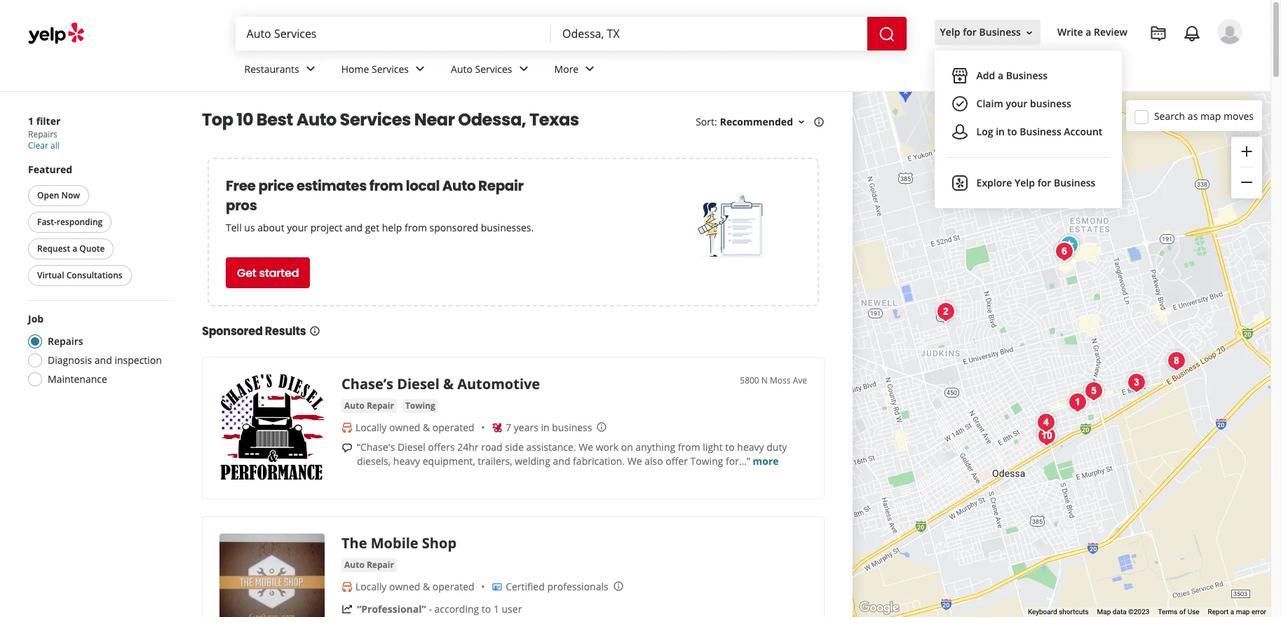Task type: locate. For each thing, give the bounding box(es) containing it.
a inside 'button'
[[72, 243, 77, 255]]

estimates
[[297, 176, 367, 196]]

automotive
[[458, 375, 540, 394]]

24 chevron down v2 image
[[412, 61, 429, 77], [582, 61, 599, 77]]

1 vertical spatial yelp
[[1015, 176, 1035, 190]]

0 vertical spatial yelp
[[940, 26, 961, 39]]

0 vertical spatial locally owned & operated
[[356, 421, 475, 434]]

a inside button
[[998, 69, 1004, 82]]

1 vertical spatial heavy
[[393, 455, 420, 468]]

auto repair button for second 'auto repair' link
[[342, 558, 397, 572]]

auto down the
[[344, 559, 365, 571]]

repairs down filter
[[28, 128, 57, 140]]

operated for 7 years in business
[[433, 421, 475, 434]]

for up 24 add biz v2 icon
[[963, 26, 977, 39]]

owned up "professional"
[[389, 580, 420, 594]]

1 vertical spatial for
[[1038, 176, 1052, 190]]

auto down chase's
[[344, 400, 365, 412]]

0 vertical spatial diesel
[[397, 375, 440, 394]]

0 horizontal spatial we
[[579, 441, 594, 454]]

responding
[[57, 216, 103, 228]]

side
[[505, 441, 524, 454]]

request a quote
[[37, 243, 105, 255]]

map
[[1098, 608, 1112, 616]]

towing down light
[[691, 455, 724, 468]]

operated up according
[[433, 580, 475, 594]]

1 left filter
[[28, 114, 34, 128]]

1 24 chevron down v2 image from the left
[[412, 61, 429, 77]]

diagnosis
[[48, 354, 92, 367]]

1 horizontal spatial your
[[1006, 97, 1028, 110]]

2 horizontal spatial to
[[1008, 125, 1018, 139]]

0 horizontal spatial for
[[963, 26, 977, 39]]

your right the about
[[287, 221, 308, 234]]

auto up near
[[451, 62, 473, 75]]

project
[[311, 221, 343, 234]]

0 vertical spatial business
[[1031, 97, 1072, 110]]

16 locally owned v2 image for 7 years in business
[[342, 422, 353, 433]]

add a business button
[[946, 62, 1111, 90]]

0 vertical spatial 16 info v2 image
[[814, 116, 825, 128]]

1 left user
[[494, 603, 499, 616]]

a right add
[[998, 69, 1004, 82]]

16 locally owned v2 image
[[342, 422, 353, 433], [342, 581, 353, 593]]

24 chevron down v2 image inside more link
[[582, 61, 599, 77]]

the
[[342, 534, 367, 553]]

0 vertical spatial for
[[963, 26, 977, 39]]

from right help
[[405, 221, 427, 234]]

more
[[753, 455, 779, 468]]

1 vertical spatial business
[[552, 421, 592, 434]]

2 horizontal spatial and
[[553, 455, 571, 468]]

locally owned & operated for 7 years in business
[[356, 421, 475, 434]]

-
[[429, 603, 432, 616]]

we down on
[[628, 455, 642, 468]]

16 chevron down v2 image
[[1024, 27, 1035, 38]]

repair down chase's
[[367, 400, 394, 412]]

a right write
[[1086, 26, 1092, 39]]

1 horizontal spatial we
[[628, 455, 642, 468]]

for right explore at top
[[1038, 176, 1052, 190]]

1 none field from the left
[[247, 26, 540, 41]]

a right report
[[1231, 608, 1235, 616]]

services down home services link
[[340, 108, 411, 131]]

business up claim your business
[[1006, 69, 1048, 82]]

to right log
[[1008, 125, 1018, 139]]

discount tire image
[[1056, 231, 1084, 259]]

1 horizontal spatial 24 chevron down v2 image
[[582, 61, 599, 77]]

featured
[[28, 163, 72, 176]]

a left quote
[[72, 243, 77, 255]]

the mobile shop image
[[220, 534, 325, 617]]

operated up offers
[[433, 421, 475, 434]]

business left 16 chevron down v2 image
[[980, 26, 1021, 39]]

google image
[[857, 599, 903, 617]]

16 trending v2 image
[[342, 604, 353, 615]]

sponsored
[[430, 221, 479, 234]]

1 vertical spatial and
[[95, 354, 112, 367]]

1 vertical spatial locally owned & operated
[[356, 580, 475, 594]]

1 owned from the top
[[389, 421, 420, 434]]

24 chevron down v2 image for home services
[[412, 61, 429, 77]]

0 vertical spatial auto repair button
[[342, 399, 397, 413]]

group
[[1232, 137, 1263, 199]]

auto services link
[[440, 51, 543, 91]]

auto repair link down the
[[342, 558, 397, 572]]

from inside "chase's diesel offers 24hr road side assistance. we work on anything from light to heavy duty diesels, heavy equipment, trailers, welding and fabrication. we also offer towing for…"
[[678, 441, 701, 454]]

1 locally owned & operated from the top
[[356, 421, 475, 434]]

locally for certified
[[356, 580, 387, 594]]

in inside "log in to business account" button
[[996, 125, 1005, 139]]

24 chevron down v2 image right 'auto services'
[[515, 61, 532, 77]]

16 locally owned v2 image for certified professionals
[[342, 581, 353, 593]]

auto services
[[451, 62, 513, 75]]

business up "chase's diesel offers 24hr road side assistance. we work on anything from light to heavy duty diesels, heavy equipment, trailers, welding and fabrication. we also offer towing for…"
[[552, 421, 592, 434]]

0 horizontal spatial from
[[370, 176, 403, 196]]

repairs up diagnosis
[[48, 335, 83, 348]]

None search field
[[235, 17, 910, 51]]

towing inside button
[[405, 400, 436, 412]]

services
[[372, 62, 409, 75], [475, 62, 513, 75], [340, 108, 411, 131]]

1 24 chevron down v2 image from the left
[[302, 61, 319, 77]]

1 horizontal spatial 16 info v2 image
[[814, 116, 825, 128]]

yelp right explore at top
[[1015, 176, 1035, 190]]

2 locally from the top
[[356, 580, 387, 594]]

we
[[579, 441, 594, 454], [628, 455, 642, 468]]

24 chevron down v2 image inside home services link
[[412, 61, 429, 77]]

1 horizontal spatial none field
[[563, 26, 856, 41]]

"chase's diesel offers 24hr road side assistance. we work on anything from light to heavy duty diesels, heavy equipment, trailers, welding and fabrication. we also offer towing for…"
[[357, 441, 787, 468]]

repair down mobile
[[367, 559, 394, 571]]

a for add
[[998, 69, 1004, 82]]

auto inside "button"
[[344, 400, 365, 412]]

0 horizontal spatial heavy
[[393, 455, 420, 468]]

2 vertical spatial repair
[[367, 559, 394, 571]]

sort:
[[696, 115, 717, 128]]

2 vertical spatial from
[[678, 441, 701, 454]]

"professional" - according to 1 user
[[357, 603, 522, 616]]

report a map error
[[1208, 608, 1267, 616]]

auto repair button down chase's
[[342, 399, 397, 413]]

0 vertical spatial towing
[[405, 400, 436, 412]]

odessa spring brake & axle image
[[1033, 422, 1061, 450]]

16 info v2 image
[[814, 116, 825, 128], [309, 325, 320, 337]]

diesel inside "chase's diesel offers 24hr road side assistance. we work on anything from light to heavy duty diesels, heavy equipment, trailers, welding and fabrication. we also offer towing for…"
[[398, 441, 426, 454]]

phillips texaco image
[[1051, 237, 1079, 266]]

16 info v2 image right the "results"
[[309, 325, 320, 337]]

write a review
[[1058, 26, 1128, 39]]

towing down chase's diesel & automotive link
[[405, 400, 436, 412]]

diesel up the towing button
[[397, 375, 440, 394]]

fast-responding button
[[28, 212, 112, 233]]

0 horizontal spatial to
[[482, 603, 491, 616]]

0 vertical spatial 16 locally owned v2 image
[[342, 422, 353, 433]]

report a map error link
[[1208, 608, 1267, 616]]

0 vertical spatial owned
[[389, 421, 420, 434]]

started
[[259, 265, 299, 281]]

0 vertical spatial operated
[[433, 421, 475, 434]]

1 vertical spatial &
[[423, 421, 430, 434]]

1 auto repair link from the top
[[342, 399, 397, 413]]

more link
[[753, 455, 779, 468]]

top
[[202, 108, 233, 131]]

2 24 chevron down v2 image from the left
[[515, 61, 532, 77]]

2 16 locally owned v2 image from the top
[[342, 581, 353, 593]]

0 vertical spatial from
[[370, 176, 403, 196]]

quote
[[80, 243, 105, 255]]

1 vertical spatial 16 locally owned v2 image
[[342, 581, 353, 593]]

1 horizontal spatial business
[[1031, 97, 1072, 110]]

auto right local
[[442, 176, 476, 196]]

data
[[1113, 608, 1127, 616]]

& down the towing link
[[423, 421, 430, 434]]

1 vertical spatial towing
[[691, 455, 724, 468]]

odessa muffler & brake image
[[1033, 409, 1061, 437]]

1 vertical spatial auto repair button
[[342, 558, 397, 572]]

to inside "chase's diesel offers 24hr road side assistance. we work on anything from light to heavy duty diesels, heavy equipment, trailers, welding and fabrication. we also offer towing for…"
[[726, 441, 735, 454]]

24 chevron down v2 image inside auto services link
[[515, 61, 532, 77]]

map for moves
[[1201, 109, 1222, 122]]

2 vertical spatial &
[[423, 580, 430, 594]]

diesel left offers
[[398, 441, 426, 454]]

towing button
[[403, 399, 438, 413]]

on
[[621, 441, 633, 454]]

1 vertical spatial in
[[541, 421, 550, 434]]

0 vertical spatial &
[[443, 375, 454, 394]]

services up odessa,
[[475, 62, 513, 75]]

1 horizontal spatial for
[[1038, 176, 1052, 190]]

according
[[435, 603, 479, 616]]

1 horizontal spatial heavy
[[738, 441, 764, 454]]

0 horizontal spatial and
[[95, 354, 112, 367]]

notifications image
[[1184, 25, 1201, 42]]

operated for certified professionals
[[433, 580, 475, 594]]

0 vertical spatial auto repair link
[[342, 399, 397, 413]]

clear all link
[[28, 140, 59, 152]]

map left error
[[1237, 608, 1250, 616]]

1 inside 1 filter repairs clear all
[[28, 114, 34, 128]]

1 locally from the top
[[356, 421, 387, 434]]

a for report
[[1231, 608, 1235, 616]]

pros
[[226, 196, 257, 215]]

none field near
[[563, 26, 856, 41]]

1 horizontal spatial and
[[345, 221, 363, 234]]

from up offer
[[678, 441, 701, 454]]

mobile
[[371, 534, 419, 553]]

services right home
[[372, 62, 409, 75]]

0 horizontal spatial 24 chevron down v2 image
[[302, 61, 319, 77]]

24 chevron down v2 image right restaurants
[[302, 61, 319, 77]]

0 vertical spatial locally
[[356, 421, 387, 434]]

1 horizontal spatial map
[[1237, 608, 1250, 616]]

repair
[[479, 176, 524, 196], [367, 400, 394, 412], [367, 559, 394, 571]]

auto
[[451, 62, 473, 75], [296, 108, 337, 131], [442, 176, 476, 196], [344, 400, 365, 412], [344, 559, 365, 571]]

16 info v2 image right 16 chevron down v2 icon
[[814, 116, 825, 128]]

16 locally owned v2 image up 16 trending v2 "image"
[[342, 581, 353, 593]]

help
[[382, 221, 402, 234]]

open now button
[[28, 185, 89, 206]]

2 24 chevron down v2 image from the left
[[582, 61, 599, 77]]

in right years
[[541, 421, 550, 434]]

map region
[[728, 0, 1282, 617]]

locally for 7
[[356, 421, 387, 434]]

0 vertical spatial your
[[1006, 97, 1028, 110]]

claim your business
[[977, 97, 1072, 110]]

your inside free price estimates from local auto repair pros tell us about your project and get help from sponsored businesses.
[[287, 221, 308, 234]]

1 horizontal spatial to
[[726, 441, 735, 454]]

0 horizontal spatial your
[[287, 221, 308, 234]]

1 horizontal spatial towing
[[691, 455, 724, 468]]

0 horizontal spatial 16 info v2 image
[[309, 325, 320, 337]]

operated
[[433, 421, 475, 434], [433, 580, 475, 594]]

1 vertical spatial operated
[[433, 580, 475, 594]]

we up fabrication. on the bottom left of the page
[[579, 441, 594, 454]]

2 owned from the top
[[389, 580, 420, 594]]

1 horizontal spatial from
[[405, 221, 427, 234]]

and down assistance.
[[553, 455, 571, 468]]

0 horizontal spatial towing
[[405, 400, 436, 412]]

0 vertical spatial and
[[345, 221, 363, 234]]

1 horizontal spatial in
[[996, 125, 1005, 139]]

duty
[[767, 441, 787, 454]]

16 speech v2 image
[[342, 443, 353, 454]]

2 locally owned & operated from the top
[[356, 580, 475, 594]]

certified professionals
[[506, 580, 609, 594]]

repair up the businesses.
[[479, 176, 524, 196]]

0 vertical spatial 1
[[28, 114, 34, 128]]

1 operated from the top
[[433, 421, 475, 434]]

odessa,
[[458, 108, 526, 131]]

yelp
[[940, 26, 961, 39], [1015, 176, 1035, 190]]

0 horizontal spatial business
[[552, 421, 592, 434]]

& for 7 years in business
[[423, 421, 430, 434]]

in right log
[[996, 125, 1005, 139]]

0 horizontal spatial 1
[[28, 114, 34, 128]]

0 horizontal spatial none field
[[247, 26, 540, 41]]

1 vertical spatial locally
[[356, 580, 387, 594]]

local
[[406, 176, 440, 196]]

7
[[506, 421, 512, 434]]

locally up "professional"
[[356, 580, 387, 594]]

2 auto repair button from the top
[[342, 558, 397, 572]]

16 locally owned v2 image up 16 speech v2 image
[[342, 422, 353, 433]]

price
[[258, 176, 294, 196]]

log in to business account button
[[946, 118, 1111, 146]]

fast-responding
[[37, 216, 103, 228]]

1 vertical spatial to
[[726, 441, 735, 454]]

us
[[244, 221, 255, 234]]

filter
[[36, 114, 61, 128]]

24 chevron down v2 image
[[302, 61, 319, 77], [515, 61, 532, 77]]

1 vertical spatial auto repair link
[[342, 558, 397, 572]]

your right claim
[[1006, 97, 1028, 110]]

0 horizontal spatial map
[[1201, 109, 1222, 122]]

towing inside "chase's diesel offers 24hr road side assistance. we work on anything from light to heavy duty diesels, heavy equipment, trailers, welding and fabrication. we also offer towing for…"
[[691, 455, 724, 468]]

24 chevron down v2 image down find text box
[[412, 61, 429, 77]]

locally owned & operated up -
[[356, 580, 475, 594]]

a
[[1086, 26, 1092, 39], [998, 69, 1004, 82], [72, 243, 77, 255], [1231, 608, 1235, 616]]

0 vertical spatial in
[[996, 125, 1005, 139]]

none field up home services link
[[247, 26, 540, 41]]

owned for 7 years in business
[[389, 421, 420, 434]]

repair inside 'auto repair' link
[[367, 400, 394, 412]]

1 vertical spatial 16 info v2 image
[[309, 325, 320, 337]]

none field up business categories element
[[563, 26, 856, 41]]

a for request
[[72, 243, 77, 255]]

2 horizontal spatial from
[[678, 441, 701, 454]]

to
[[1008, 125, 1018, 139], [726, 441, 735, 454], [482, 603, 491, 616]]

yelp up 24 add biz v2 icon
[[940, 26, 961, 39]]

0 vertical spatial map
[[1201, 109, 1222, 122]]

2 vertical spatial and
[[553, 455, 571, 468]]

1 vertical spatial your
[[287, 221, 308, 234]]

from left local
[[370, 176, 403, 196]]

locally up "chase's
[[356, 421, 387, 434]]

"chase's
[[357, 441, 395, 454]]

& for certified professionals
[[423, 580, 430, 594]]

claim
[[977, 97, 1004, 110]]

1 vertical spatial diesel
[[398, 441, 426, 454]]

heavy right the diesels, at the bottom left of page
[[393, 455, 420, 468]]

0 vertical spatial heavy
[[738, 441, 764, 454]]

auto repair link down chase's
[[342, 399, 397, 413]]

and left get
[[345, 221, 363, 234]]

1 vertical spatial repair
[[367, 400, 394, 412]]

report
[[1208, 608, 1229, 616]]

1 vertical spatial 1
[[494, 603, 499, 616]]

from
[[370, 176, 403, 196], [405, 221, 427, 234], [678, 441, 701, 454]]

for…"
[[726, 455, 751, 468]]

heavy
[[738, 441, 764, 454], [393, 455, 420, 468]]

yelp for business button
[[935, 20, 1041, 45]]

0 vertical spatial repairs
[[28, 128, 57, 140]]

locally owned & operated down the towing button
[[356, 421, 475, 434]]

sponsored
[[202, 323, 263, 340]]

0 vertical spatial repair
[[479, 176, 524, 196]]

business up the log in to business account
[[1031, 97, 1072, 110]]

0 vertical spatial to
[[1008, 125, 1018, 139]]

owned down the towing link
[[389, 421, 420, 434]]

map for error
[[1237, 608, 1250, 616]]

add a business
[[977, 69, 1048, 82]]

1 horizontal spatial 24 chevron down v2 image
[[515, 61, 532, 77]]

1 vertical spatial owned
[[389, 580, 420, 594]]

Near text field
[[563, 26, 856, 41]]

1 horizontal spatial yelp
[[1015, 176, 1035, 190]]

& left 'automotive'
[[443, 375, 454, 394]]

option group containing job
[[24, 312, 174, 391]]

1 auto repair button from the top
[[342, 399, 397, 413]]

& up -
[[423, 580, 430, 594]]

1 vertical spatial map
[[1237, 608, 1250, 616]]

review
[[1094, 26, 1128, 39]]

map right as
[[1201, 109, 1222, 122]]

locally owned & operated for certified professionals
[[356, 580, 475, 594]]

user actions element
[[929, 18, 1263, 209]]

years
[[514, 421, 539, 434]]

auto repair link
[[342, 399, 397, 413], [342, 558, 397, 572]]

None field
[[247, 26, 540, 41], [563, 26, 856, 41]]

0 horizontal spatial in
[[541, 421, 550, 434]]

and up maintenance
[[95, 354, 112, 367]]

24 chevron down v2 image right more
[[582, 61, 599, 77]]

1 filter repairs clear all
[[28, 114, 61, 152]]

get
[[365, 221, 380, 234]]

0 horizontal spatial 24 chevron down v2 image
[[412, 61, 429, 77]]

heavy up for…" in the bottom right of the page
[[738, 441, 764, 454]]

1 16 locally owned v2 image from the top
[[342, 422, 353, 433]]

2 none field from the left
[[563, 26, 856, 41]]

info icon image
[[597, 422, 608, 433], [597, 422, 608, 433], [613, 581, 624, 592], [613, 581, 624, 592]]

welding
[[515, 455, 551, 468]]

to up for…" in the bottom right of the page
[[726, 441, 735, 454]]

2 operated from the top
[[433, 580, 475, 594]]

1 vertical spatial repairs
[[48, 335, 83, 348]]

5800 n moss ave
[[740, 375, 807, 387]]

inspection
[[115, 354, 162, 367]]

home
[[341, 62, 369, 75]]

about
[[258, 221, 285, 234]]

virtual consultations button
[[28, 265, 132, 286]]

option group
[[24, 312, 174, 391]]

24 chevron down v2 image inside restaurants link
[[302, 61, 319, 77]]

to left user
[[482, 603, 491, 616]]

auto repair button down the
[[342, 558, 397, 572]]



Task type: describe. For each thing, give the bounding box(es) containing it.
24 yelp for biz v2 image
[[952, 175, 969, 192]]

automotive plus image
[[1123, 369, 1151, 397]]

job
[[28, 312, 44, 326]]

odessa tire center image
[[1080, 377, 1108, 405]]

assistance.
[[527, 441, 576, 454]]

professionals
[[547, 580, 609, 594]]

triple t auto repair image
[[932, 298, 960, 326]]

get
[[237, 265, 256, 281]]

as
[[1188, 109, 1198, 122]]

1 vertical spatial we
[[628, 455, 642, 468]]

Find text field
[[247, 26, 540, 41]]

moss
[[770, 375, 791, 387]]

1 vertical spatial from
[[405, 221, 427, 234]]

explore yelp for business
[[977, 176, 1096, 190]]

restaurants
[[244, 62, 299, 75]]

best
[[257, 108, 293, 131]]

repair inside free price estimates from local auto repair pros tell us about your project and get help from sponsored businesses.
[[479, 176, 524, 196]]

equipment,
[[423, 455, 475, 468]]

consultations
[[66, 269, 123, 281]]

free price estimates from local auto repair pros image
[[698, 192, 768, 262]]

brad k. image
[[1218, 19, 1243, 44]]

towing link
[[403, 399, 438, 413]]

all
[[51, 140, 59, 152]]

shop
[[422, 534, 457, 553]]

error
[[1252, 608, 1267, 616]]

explore yelp for business button
[[946, 169, 1111, 197]]

projects image
[[1151, 25, 1167, 42]]

16 years in business v2 image
[[492, 422, 503, 433]]

request
[[37, 243, 70, 255]]

write a review link
[[1052, 20, 1134, 45]]

services for auto services
[[475, 62, 513, 75]]

diesels,
[[357, 455, 391, 468]]

account
[[1064, 125, 1103, 139]]

repairs inside 1 filter repairs clear all
[[28, 128, 57, 140]]

featured group
[[25, 163, 174, 289]]

moves
[[1224, 109, 1254, 122]]

1 horizontal spatial 1
[[494, 603, 499, 616]]

free price estimates from local auto repair pros tell us about your project and get help from sponsored businesses.
[[226, 176, 534, 234]]

maintenance
[[48, 373, 107, 386]]

get started button
[[226, 257, 310, 288]]

fabrication.
[[573, 455, 625, 468]]

top 10 best auto services near odessa, texas
[[202, 108, 579, 131]]

zoom in image
[[1239, 143, 1256, 160]]

chase's diesel & automotive link
[[342, 375, 540, 394]]

user
[[502, 603, 522, 616]]

keyboard
[[1028, 608, 1058, 616]]

repair inside the mobile shop auto repair
[[367, 559, 394, 571]]

24 add biz v2 image
[[952, 68, 969, 85]]

diagnosis and inspection
[[48, 354, 162, 367]]

trailers,
[[478, 455, 513, 468]]

16 certified professionals v2 image
[[492, 581, 503, 593]]

auto inside the mobile shop auto repair
[[344, 559, 365, 571]]

recommended
[[720, 115, 793, 128]]

to inside "log in to business account" button
[[1008, 125, 1018, 139]]

zoom out image
[[1239, 174, 1256, 191]]

get started
[[237, 265, 299, 281]]

request a quote button
[[28, 239, 114, 260]]

chase's diesel & automotive
[[342, 375, 540, 394]]

16 chevron down v2 image
[[796, 116, 807, 128]]

24 chevron down v2 image for auto services
[[515, 61, 532, 77]]

shortcuts
[[1059, 608, 1089, 616]]

24 chevron down v2 image for restaurants
[[302, 61, 319, 77]]

business categories element
[[233, 51, 1243, 91]]

add
[[977, 69, 996, 82]]

owned for certified professionals
[[389, 580, 420, 594]]

auto repair
[[344, 400, 394, 412]]

businesses.
[[481, 221, 534, 234]]

business down the 'account'
[[1054, 176, 1096, 190]]

home services link
[[330, 51, 440, 91]]

home services
[[341, 62, 409, 75]]

performance plus image
[[1163, 347, 1191, 375]]

offer
[[666, 455, 688, 468]]

and inside free price estimates from local auto repair pros tell us about your project and get help from sponsored businesses.
[[345, 221, 363, 234]]

keyboard shortcuts button
[[1028, 608, 1089, 617]]

business inside button
[[1031, 97, 1072, 110]]

a for write
[[1086, 26, 1092, 39]]

virtual
[[37, 269, 64, 281]]

terms of use link
[[1159, 608, 1200, 616]]

auto repair button for 2nd 'auto repair' link from the bottom of the page
[[342, 399, 397, 413]]

search image
[[879, 26, 896, 43]]

terms of use
[[1159, 608, 1200, 616]]

2 vertical spatial to
[[482, 603, 491, 616]]

offers
[[428, 441, 455, 454]]

free
[[226, 176, 256, 196]]

restaurants link
[[233, 51, 330, 91]]

2 auto repair link from the top
[[342, 558, 397, 572]]

auto inside business categories element
[[451, 62, 473, 75]]

24 claim v2 image
[[952, 96, 969, 113]]

auto right 'best'
[[296, 108, 337, 131]]

diesel for chase's
[[397, 375, 440, 394]]

chase's diesel & automotive image
[[220, 375, 325, 480]]

also
[[645, 455, 663, 468]]

0 horizontal spatial yelp
[[940, 26, 961, 39]]

24 chevron down v2 image for more
[[582, 61, 599, 77]]

more link
[[543, 51, 610, 91]]

log
[[977, 125, 994, 139]]

keyboard shortcuts
[[1028, 608, 1089, 616]]

24 friends v2 image
[[952, 124, 969, 141]]

and inside "chase's diesel offers 24hr road side assistance. we work on anything from light to heavy duty diesels, heavy equipment, trailers, welding and fabrication. we also offer towing for…"
[[553, 455, 571, 468]]

claim your business button
[[946, 90, 1111, 118]]

0 vertical spatial we
[[579, 441, 594, 454]]

business down claim your business button
[[1020, 125, 1062, 139]]

terms
[[1159, 608, 1178, 616]]

auto inside free price estimates from local auto repair pros tell us about your project and get help from sponsored businesses.
[[442, 176, 476, 196]]

results
[[265, 323, 306, 340]]

log in to business account
[[977, 125, 1103, 139]]

search as map moves
[[1155, 109, 1254, 122]]

map data ©2023
[[1098, 608, 1150, 616]]

use
[[1188, 608, 1200, 616]]

your inside button
[[1006, 97, 1028, 110]]

anything
[[636, 441, 676, 454]]

light
[[703, 441, 723, 454]]

near
[[414, 108, 455, 131]]

search
[[1155, 109, 1186, 122]]

diesel for "chase's
[[398, 441, 426, 454]]

yelp for business
[[940, 26, 1021, 39]]

services for home services
[[372, 62, 409, 75]]

write
[[1058, 26, 1084, 39]]

none field find
[[247, 26, 540, 41]]

fast-
[[37, 216, 57, 228]]

woody's truck & auto image
[[942, 166, 970, 194]]

k & n automotive image
[[1064, 388, 1092, 416]]



Task type: vqa. For each thing, say whether or not it's contained in the screenshot.
first 16 LOCALLY OWNED V2 image from the bottom of the page
yes



